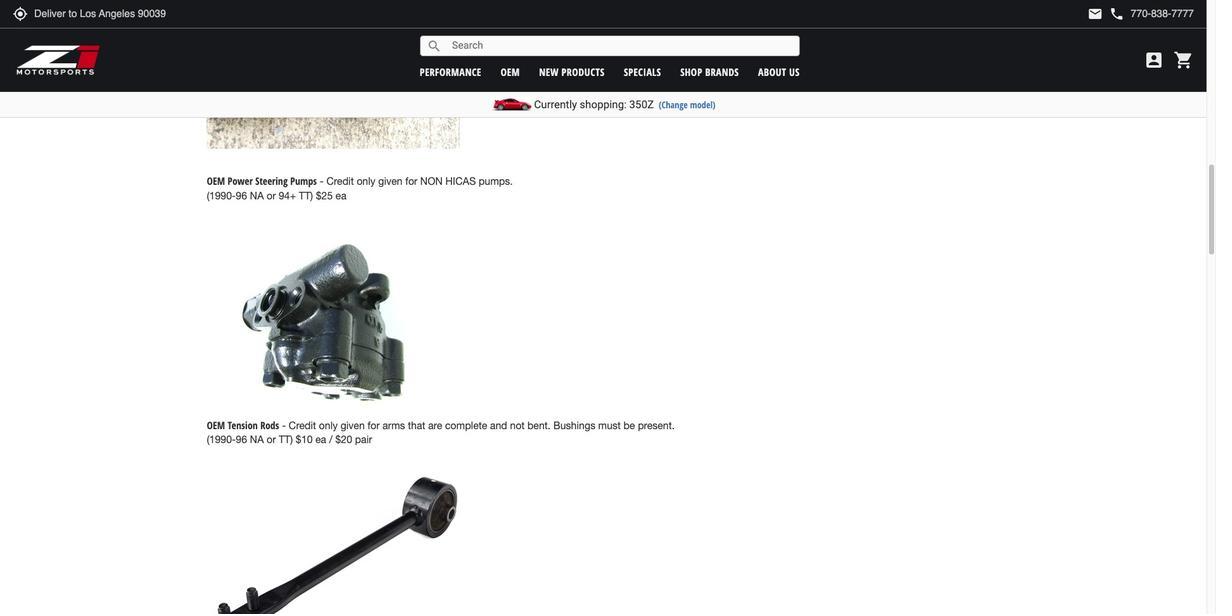 Task type: locate. For each thing, give the bounding box(es) containing it.
tt)
[[299, 190, 313, 201], [279, 434, 293, 446]]

that
[[408, 420, 426, 431]]

oem inside oem power steering pumps - credit only given for non hicas pumps. (1990-96 na or 94+ tt) $25 ea
[[207, 174, 225, 188]]

1 horizontal spatial -
[[320, 175, 324, 187]]

(1990- inside oem power steering pumps - credit only given for non hicas pumps. (1990-96 na or 94+ tt) $25 ea
[[207, 190, 236, 201]]

shop brands
[[681, 65, 739, 79]]

2 vertical spatial oem
[[207, 419, 225, 432]]

about us
[[759, 65, 800, 79]]

na down the rods
[[250, 434, 264, 446]]

only up /
[[319, 420, 338, 431]]

96 down tension
[[236, 434, 247, 446]]

ea left /
[[316, 434, 326, 446]]

1 vertical spatial 96
[[236, 434, 247, 446]]

0 vertical spatial for
[[405, 175, 418, 187]]

1 horizontal spatial for
[[405, 175, 418, 187]]

0 vertical spatial ea
[[336, 190, 347, 201]]

0 vertical spatial or
[[267, 190, 276, 201]]

2 96 from the top
[[236, 434, 247, 446]]

credit
[[327, 175, 354, 187], [289, 420, 316, 431]]

given up $20
[[341, 420, 365, 431]]

shopping:
[[580, 98, 627, 111]]

oem power steering pumps - credit only given for non hicas pumps. (1990-96 na or 94+ tt) $25 ea
[[207, 174, 513, 201]]

96 inside oem tension rods - credit only given for arms that are complete and not bent. bushings must be present. (1990-96 na or tt) $10 ea / $20 pair
[[236, 434, 247, 446]]

- right the rods
[[282, 420, 286, 431]]

1 vertical spatial oem
[[207, 174, 225, 188]]

are
[[428, 420, 442, 431]]

phone link
[[1110, 6, 1194, 22]]

tt) inside oem tension rods - credit only given for arms that are complete and not bent. bushings must be present. (1990-96 na or tt) $10 ea / $20 pair
[[279, 434, 293, 446]]

1 vertical spatial credit
[[289, 420, 316, 431]]

ea right "$25"
[[336, 190, 347, 201]]

$20
[[335, 434, 352, 446]]

for up pair
[[368, 420, 380, 431]]

na down steering
[[250, 190, 264, 201]]

about us link
[[759, 65, 800, 79]]

0 horizontal spatial given
[[341, 420, 365, 431]]

not
[[510, 420, 525, 431]]

phone
[[1110, 6, 1125, 22]]

given left non
[[378, 175, 403, 187]]

(change
[[659, 99, 688, 111]]

2 (1990- from the top
[[207, 434, 236, 446]]

0 vertical spatial 96
[[236, 190, 247, 201]]

for
[[405, 175, 418, 187], [368, 420, 380, 431]]

must
[[599, 420, 621, 431]]

performance link
[[420, 65, 482, 79]]

credit up "$25"
[[327, 175, 354, 187]]

performance
[[420, 65, 482, 79]]

oem left new
[[501, 65, 520, 79]]

currently shopping: 350z (change model)
[[534, 98, 716, 111]]

specials link
[[624, 65, 661, 79]]

given inside oem tension rods - credit only given for arms that are complete and not bent. bushings must be present. (1990-96 na or tt) $10 ea / $20 pair
[[341, 420, 365, 431]]

1 or from the top
[[267, 190, 276, 201]]

0 vertical spatial credit
[[327, 175, 354, 187]]

1 96 from the top
[[236, 190, 247, 201]]

only right pumps
[[357, 175, 376, 187]]

model)
[[690, 99, 716, 111]]

- inside oem power steering pumps - credit only given for non hicas pumps. (1990-96 na or 94+ tt) $25 ea
[[320, 175, 324, 187]]

-
[[320, 175, 324, 187], [282, 420, 286, 431]]

0 vertical spatial oem
[[501, 65, 520, 79]]

1 vertical spatial -
[[282, 420, 286, 431]]

only
[[357, 175, 376, 187], [319, 420, 338, 431]]

1 vertical spatial na
[[250, 434, 264, 446]]

2 na from the top
[[250, 434, 264, 446]]

0 vertical spatial -
[[320, 175, 324, 187]]

account_box link
[[1141, 50, 1168, 70]]

96 down power
[[236, 190, 247, 201]]

Search search field
[[442, 36, 800, 56]]

or inside oem power steering pumps - credit only given for non hicas pumps. (1990-96 na or 94+ tt) $25 ea
[[267, 190, 276, 201]]

steering
[[255, 174, 288, 188]]

tt) down pumps
[[299, 190, 313, 201]]

0 horizontal spatial credit
[[289, 420, 316, 431]]

(1990- down power
[[207, 190, 236, 201]]

0 vertical spatial (1990-
[[207, 190, 236, 201]]

1 horizontal spatial only
[[357, 175, 376, 187]]

given
[[378, 175, 403, 187], [341, 420, 365, 431]]

1 vertical spatial ea
[[316, 434, 326, 446]]

0 horizontal spatial tt)
[[279, 434, 293, 446]]

1 na from the top
[[250, 190, 264, 201]]

na
[[250, 190, 264, 201], [250, 434, 264, 446]]

products
[[562, 65, 605, 79]]

for inside oem tension rods - credit only given for arms that are complete and not bent. bushings must be present. (1990-96 na or tt) $10 ea / $20 pair
[[368, 420, 380, 431]]

be
[[624, 420, 635, 431]]

oem left tension
[[207, 419, 225, 432]]

and
[[490, 420, 507, 431]]

tt) inside oem power steering pumps - credit only given for non hicas pumps. (1990-96 na or 94+ tt) $25 ea
[[299, 190, 313, 201]]

oem left power
[[207, 174, 225, 188]]

96 inside oem power steering pumps - credit only given for non hicas pumps. (1990-96 na or 94+ tt) $25 ea
[[236, 190, 247, 201]]

2 or from the top
[[267, 434, 276, 446]]

mail phone
[[1088, 6, 1125, 22]]

oem inside oem tension rods - credit only given for arms that are complete and not bent. bushings must be present. (1990-96 na or tt) $10 ea / $20 pair
[[207, 419, 225, 432]]

350z
[[630, 98, 654, 111]]

0 vertical spatial only
[[357, 175, 376, 187]]

(1990-
[[207, 190, 236, 201], [207, 434, 236, 446]]

or down the rods
[[267, 434, 276, 446]]

tt) left $10 on the bottom of the page
[[279, 434, 293, 446]]

oem
[[501, 65, 520, 79], [207, 174, 225, 188], [207, 419, 225, 432]]

1 vertical spatial (1990-
[[207, 434, 236, 446]]

0 horizontal spatial ea
[[316, 434, 326, 446]]

ea
[[336, 190, 347, 201], [316, 434, 326, 446]]

1 horizontal spatial ea
[[336, 190, 347, 201]]

or
[[267, 190, 276, 201], [267, 434, 276, 446]]

hicas
[[446, 175, 476, 187]]

1 vertical spatial given
[[341, 420, 365, 431]]

0 horizontal spatial -
[[282, 420, 286, 431]]

new products
[[539, 65, 605, 79]]

1 (1990- from the top
[[207, 190, 236, 201]]

1 vertical spatial only
[[319, 420, 338, 431]]

credit up $10 on the bottom of the page
[[289, 420, 316, 431]]

my_location
[[13, 6, 28, 22]]

- up "$25"
[[320, 175, 324, 187]]

for left non
[[405, 175, 418, 187]]

96
[[236, 190, 247, 201], [236, 434, 247, 446]]

(1990- down tension
[[207, 434, 236, 446]]

power
[[228, 174, 253, 188]]

1 horizontal spatial tt)
[[299, 190, 313, 201]]

0 vertical spatial na
[[250, 190, 264, 201]]

0 vertical spatial given
[[378, 175, 403, 187]]

1 vertical spatial or
[[267, 434, 276, 446]]

1 vertical spatial tt)
[[279, 434, 293, 446]]

1 vertical spatial for
[[368, 420, 380, 431]]

1 horizontal spatial given
[[378, 175, 403, 187]]

z1 motorsports logo image
[[16, 44, 101, 76]]

specials
[[624, 65, 661, 79]]

only inside oem power steering pumps - credit only given for non hicas pumps. (1990-96 na or 94+ tt) $25 ea
[[357, 175, 376, 187]]

1 horizontal spatial credit
[[327, 175, 354, 187]]

shopping_cart link
[[1171, 50, 1194, 70]]

credit inside oem power steering pumps - credit only given for non hicas pumps. (1990-96 na or 94+ tt) $25 ea
[[327, 175, 354, 187]]

$10
[[296, 434, 313, 446]]

0 vertical spatial tt)
[[299, 190, 313, 201]]

0 horizontal spatial only
[[319, 420, 338, 431]]

0 horizontal spatial for
[[368, 420, 380, 431]]

only inside oem tension rods - credit only given for arms that are complete and not bent. bushings must be present. (1990-96 na or tt) $10 ea / $20 pair
[[319, 420, 338, 431]]

or down steering
[[267, 190, 276, 201]]

(change model) link
[[659, 99, 716, 111]]

us
[[790, 65, 800, 79]]



Task type: vqa. For each thing, say whether or not it's contained in the screenshot.
1st Show more "button" from the top of the page
no



Task type: describe. For each thing, give the bounding box(es) containing it.
present.
[[638, 420, 675, 431]]

brands
[[706, 65, 739, 79]]

non
[[420, 175, 443, 187]]

about
[[759, 65, 787, 79]]

ea inside oem power steering pumps - credit only given for non hicas pumps. (1990-96 na or 94+ tt) $25 ea
[[336, 190, 347, 201]]

bent.
[[528, 420, 551, 431]]

pair
[[355, 434, 372, 446]]

oem for oem
[[501, 65, 520, 79]]

pumps.
[[479, 175, 513, 187]]

ea inside oem tension rods - credit only given for arms that are complete and not bent. bushings must be present. (1990-96 na or tt) $10 ea / $20 pair
[[316, 434, 326, 446]]

search
[[427, 38, 442, 54]]

na inside oem tension rods - credit only given for arms that are complete and not bent. bushings must be present. (1990-96 na or tt) $10 ea / $20 pair
[[250, 434, 264, 446]]

shop
[[681, 65, 703, 79]]

new products link
[[539, 65, 605, 79]]

given inside oem power steering pumps - credit only given for non hicas pumps. (1990-96 na or 94+ tt) $25 ea
[[378, 175, 403, 187]]

bushings
[[554, 420, 596, 431]]

pumps
[[290, 174, 317, 188]]

na inside oem power steering pumps - credit only given for non hicas pumps. (1990-96 na or 94+ tt) $25 ea
[[250, 190, 264, 201]]

mail link
[[1088, 6, 1103, 22]]

oem tension rods - credit only given for arms that are complete and not bent. bushings must be present. (1990-96 na or tt) $10 ea / $20 pair
[[207, 419, 675, 446]]

(1990- inside oem tension rods - credit only given for arms that are complete and not bent. bushings must be present. (1990-96 na or tt) $10 ea / $20 pair
[[207, 434, 236, 446]]

currently
[[534, 98, 577, 111]]

- inside oem tension rods - credit only given for arms that are complete and not bent. bushings must be present. (1990-96 na or tt) $10 ea / $20 pair
[[282, 420, 286, 431]]

shop brands link
[[681, 65, 739, 79]]

94+
[[279, 190, 296, 201]]

/
[[329, 434, 333, 446]]

new
[[539, 65, 559, 79]]

shopping_cart
[[1174, 50, 1194, 70]]

credit inside oem tension rods - credit only given for arms that are complete and not bent. bushings must be present. (1990-96 na or tt) $10 ea / $20 pair
[[289, 420, 316, 431]]

$25
[[316, 190, 333, 201]]

oem for oem tension rods - credit only given for arms that are complete and not bent. bushings must be present. (1990-96 na or tt) $10 ea / $20 pair
[[207, 419, 225, 432]]

arms
[[383, 420, 405, 431]]

oem for oem power steering pumps - credit only given for non hicas pumps. (1990-96 na or 94+ tt) $25 ea
[[207, 174, 225, 188]]

account_box
[[1144, 50, 1165, 70]]

rods
[[260, 419, 279, 432]]

tension
[[228, 419, 258, 432]]

mail
[[1088, 6, 1103, 22]]

or inside oem tension rods - credit only given for arms that are complete and not bent. bushings must be present. (1990-96 na or tt) $10 ea / $20 pair
[[267, 434, 276, 446]]

oem link
[[501, 65, 520, 79]]

complete
[[445, 420, 488, 431]]

for inside oem power steering pumps - credit only given for non hicas pumps. (1990-96 na or 94+ tt) $25 ea
[[405, 175, 418, 187]]



